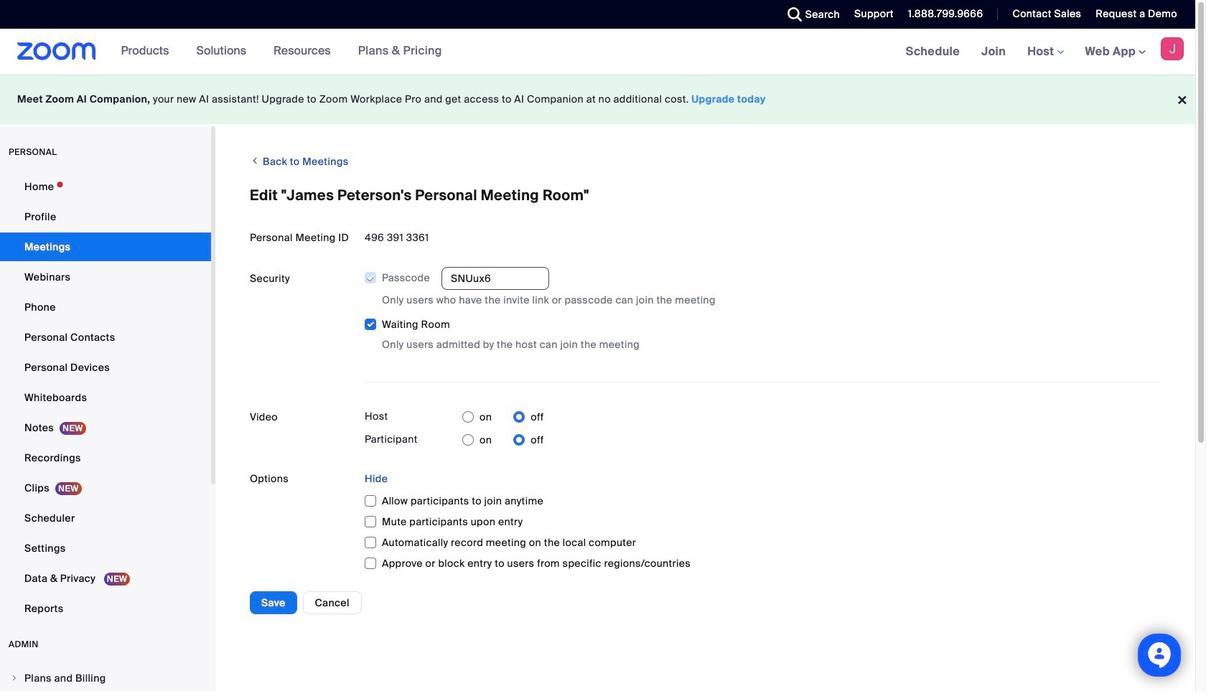 Task type: vqa. For each thing, say whether or not it's contained in the screenshot.
the right &
no



Task type: locate. For each thing, give the bounding box(es) containing it.
menu item
[[0, 665, 211, 692]]

footer
[[0, 75, 1196, 124]]

option group
[[462, 406, 544, 429], [462, 429, 544, 452]]

zoom logo image
[[17, 42, 96, 60]]

banner
[[0, 29, 1196, 75]]

personal menu menu
[[0, 172, 211, 625]]

group
[[365, 267, 1161, 353]]

meetings navigation
[[895, 29, 1196, 75]]



Task type: describe. For each thing, give the bounding box(es) containing it.
2 option group from the top
[[462, 429, 544, 452]]

left image
[[250, 154, 260, 168]]

profile picture image
[[1161, 37, 1184, 60]]

product information navigation
[[110, 29, 453, 75]]

1 option group from the top
[[462, 406, 544, 429]]

right image
[[10, 674, 19, 683]]



